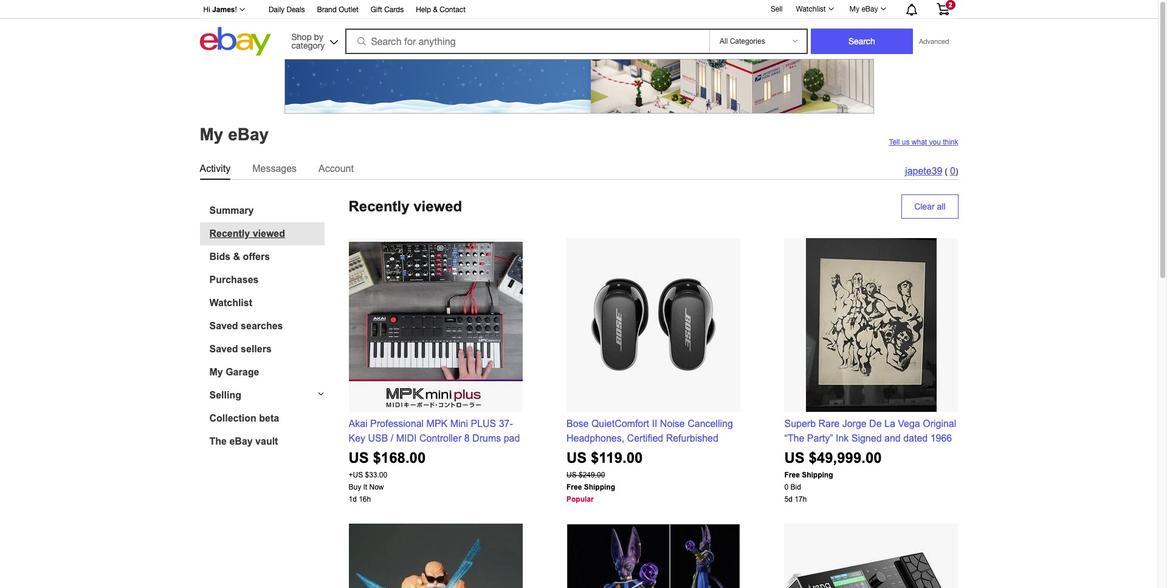 Task type: vqa. For each thing, say whether or not it's contained in the screenshot.
Advertisement region
yes



Task type: describe. For each thing, give the bounding box(es) containing it.
saved searches link
[[209, 321, 324, 332]]

8
[[464, 433, 470, 443]]

shop
[[291, 32, 312, 42]]

signed
[[851, 433, 882, 443]]

ebay for the ebay vault link
[[229, 436, 253, 446]]

dated
[[903, 433, 928, 443]]

buy
[[349, 483, 361, 491]]

gift cards
[[371, 5, 404, 14]]

the ebay vault
[[209, 436, 278, 446]]

1d
[[349, 495, 357, 504]]

$49,999.00
[[809, 450, 882, 466]]

sell link
[[765, 5, 788, 13]]

(
[[945, 166, 948, 176]]

🎸 donner arena 2000 multi effects pedal 278 effects 100 irs looper drum machine image
[[784, 524, 958, 588]]

0 horizontal spatial recently
[[209, 228, 250, 239]]

my ebay main content
[[5, 59, 1153, 588]]

us
[[902, 138, 910, 146]]

professional
[[370, 419, 424, 429]]

0 inside "superb rare jorge de la vega original "the party" ink signed and dated 1966 us $49,999.00 free shipping 0 bid 5d 17h"
[[784, 483, 789, 491]]

watchlist for the left watchlist link
[[209, 298, 252, 308]]

brand outlet link
[[317, 4, 358, 17]]

the ebay vault link
[[209, 436, 324, 447]]

help & contact link
[[416, 4, 466, 17]]

japete39 ( 0 )
[[905, 166, 958, 176]]

party"
[[807, 433, 833, 443]]

1 vertical spatial ebay
[[228, 125, 269, 144]]

offers
[[243, 251, 270, 262]]

$119.00
[[591, 450, 643, 466]]

$249.00
[[579, 471, 605, 479]]

0 vertical spatial viewed
[[413, 198, 462, 214]]

plus
[[471, 419, 496, 429]]

0 link
[[950, 166, 955, 176]]

clear all button
[[902, 194, 958, 219]]

controller
[[419, 433, 462, 443]]

1 horizontal spatial 0
[[950, 166, 955, 176]]

japete39
[[905, 166, 942, 176]]

messages
[[252, 163, 297, 174]]

tell
[[889, 138, 900, 146]]

and
[[884, 433, 901, 443]]

shop by category banner
[[197, 0, 958, 59]]

my ebay inside account navigation
[[850, 5, 878, 13]]

category
[[291, 40, 325, 50]]

1 vertical spatial recently viewed
[[209, 228, 285, 239]]

by
[[314, 32, 323, 42]]

brand
[[317, 5, 337, 14]]

cards
[[384, 5, 404, 14]]

quietcomfort
[[591, 419, 649, 429]]

1966
[[930, 433, 952, 443]]

account navigation
[[197, 0, 958, 19]]

my ebay link
[[843, 2, 891, 16]]

noise
[[660, 419, 685, 429]]

mpk
[[426, 419, 448, 429]]

gift cards link
[[371, 4, 404, 17]]

ebay for the "my ebay" link
[[862, 5, 878, 13]]

advanced
[[919, 38, 949, 45]]

refurbished
[[666, 433, 718, 443]]

account link
[[319, 161, 354, 177]]

now
[[369, 483, 384, 491]]

free inside "superb rare jorge de la vega original "the party" ink signed and dated 1966 us $49,999.00 free shipping 0 bid 5d 17h"
[[784, 471, 800, 479]]

searches
[[241, 321, 283, 331]]

my for the "my ebay" link
[[850, 5, 860, 13]]

us inside "superb rare jorge de la vega original "the party" ink signed and dated 1966 us $49,999.00 free shipping 0 bid 5d 17h"
[[784, 450, 805, 466]]

garage
[[226, 367, 259, 377]]

bids & offers
[[209, 251, 270, 262]]

drums
[[472, 433, 501, 443]]

us up $249.00
[[567, 450, 587, 466]]

it
[[363, 483, 367, 491]]

collection beta
[[209, 413, 279, 423]]

shop by category button
[[286, 27, 341, 53]]

free inside bose quietcomfort ii noise cancelling headphones, certified refurbished us $119.00 us $249.00 free shipping popular
[[567, 483, 582, 491]]

certified
[[627, 433, 663, 443]]

brand outlet
[[317, 5, 358, 14]]

headphones,
[[567, 433, 624, 443]]

purchases link
[[209, 274, 324, 285]]

16h
[[359, 495, 371, 504]]

messages link
[[252, 161, 297, 177]]

none submit inside shop by category banner
[[811, 29, 913, 54]]

my garage link
[[209, 367, 324, 378]]

0 vertical spatial watchlist link
[[789, 2, 839, 16]]

clear all
[[914, 202, 946, 211]]

shipping inside bose quietcomfort ii noise cancelling headphones, certified refurbished us $119.00 us $249.00 free shipping popular
[[584, 483, 615, 491]]



Task type: locate. For each thing, give the bounding box(es) containing it.
0 vertical spatial my
[[850, 5, 860, 13]]

& right help
[[433, 5, 438, 14]]

1 horizontal spatial recently viewed
[[349, 198, 462, 214]]

figure dragon ball gxmateria kamesennin master roshi figure banpresto image
[[349, 524, 522, 588]]

purchases
[[209, 274, 259, 285]]

saved up my garage on the bottom of page
[[209, 344, 238, 354]]

saved for saved searches
[[209, 321, 238, 331]]

saved
[[209, 321, 238, 331], [209, 344, 238, 354]]

deals
[[287, 5, 305, 14]]

& right the bids
[[233, 251, 240, 262]]

watchlist down purchases
[[209, 298, 252, 308]]

2 link
[[929, 0, 956, 18]]

1 vertical spatial 0
[[784, 483, 789, 491]]

$33.00
[[365, 471, 387, 479]]

watchlist inside account navigation
[[796, 5, 826, 13]]

1 horizontal spatial viewed
[[413, 198, 462, 214]]

us inside the akai professional mpk mini plus 37- key usb / midi controller 8 drums pad us $168.00 +us $33.00 buy it now 1d 16h
[[349, 450, 369, 466]]

help
[[416, 5, 431, 14]]

watchlist right sell "link"
[[796, 5, 826, 13]]

0 horizontal spatial &
[[233, 251, 240, 262]]

rare
[[819, 419, 840, 429]]

& for contact
[[433, 5, 438, 14]]

watchlist
[[796, 5, 826, 13], [209, 298, 252, 308]]

recently down account link
[[349, 198, 409, 214]]

de
[[869, 419, 882, 429]]

superb
[[784, 419, 816, 429]]

bose
[[567, 419, 589, 429]]

0 horizontal spatial viewed
[[253, 228, 285, 239]]

0 horizontal spatial recently viewed
[[209, 228, 285, 239]]

recently down "summary"
[[209, 228, 250, 239]]

0 vertical spatial recently viewed
[[349, 198, 462, 214]]

1 horizontal spatial recently
[[349, 198, 409, 214]]

& inside my ebay main content
[[233, 251, 240, 262]]

saved sellers
[[209, 344, 272, 354]]

saved up saved sellers
[[209, 321, 238, 331]]

akai professional mpk mini plus 37- key usb / midi controller 8 drums pad link
[[349, 419, 520, 443]]

superb rare jorge de la vega original "the party" ink signed and dated 1966 us $49,999.00 free shipping 0 bid 5d 17h
[[784, 419, 956, 504]]

us left $249.00
[[567, 471, 577, 479]]

0 vertical spatial saved
[[209, 321, 238, 331]]

you
[[929, 138, 941, 146]]

ebay
[[862, 5, 878, 13], [228, 125, 269, 144], [229, 436, 253, 446]]

1 horizontal spatial watchlist
[[796, 5, 826, 13]]

None submit
[[811, 29, 913, 54]]

account
[[319, 163, 354, 174]]

akai professional mpk mini plus 37- key usb / midi controller 8 drums pad us $168.00 +us $33.00 buy it now 1d 16h
[[349, 419, 520, 504]]

james
[[212, 5, 235, 14]]

1 vertical spatial my ebay
[[200, 125, 269, 144]]

shipping down $249.00
[[584, 483, 615, 491]]

advanced link
[[913, 29, 955, 53]]

anime dragon ball z beerus pvc action figure figurine model toy statue with box image
[[567, 524, 740, 588]]

1 vertical spatial watchlist
[[209, 298, 252, 308]]

contact
[[440, 5, 466, 14]]

hi james !
[[203, 5, 237, 14]]

my for my garage link
[[209, 367, 223, 377]]

la
[[884, 419, 895, 429]]

0 vertical spatial my ebay
[[850, 5, 878, 13]]

japete39 link
[[905, 166, 942, 176]]

0 vertical spatial 0
[[950, 166, 955, 176]]

bids
[[209, 251, 230, 262]]

tell us what you think
[[889, 138, 958, 146]]

activity link
[[200, 161, 230, 177]]

free up popular
[[567, 483, 582, 491]]

"the
[[784, 433, 804, 443]]

0 vertical spatial recently
[[349, 198, 409, 214]]

1 horizontal spatial shipping
[[802, 471, 833, 479]]

akai
[[349, 419, 368, 429]]

0 horizontal spatial 0
[[784, 483, 789, 491]]

midi
[[396, 433, 417, 443]]

superb rare jorge de la vega original "the party" ink signed and dated 1966 link
[[784, 419, 956, 443]]

us down "the
[[784, 450, 805, 466]]

1 vertical spatial shipping
[[584, 483, 615, 491]]

watchlist inside my ebay main content
[[209, 298, 252, 308]]

1 vertical spatial free
[[567, 483, 582, 491]]

2 vertical spatial my
[[209, 367, 223, 377]]

0 left bid
[[784, 483, 789, 491]]

summary link
[[209, 205, 324, 216]]

1 horizontal spatial &
[[433, 5, 438, 14]]

0 vertical spatial shipping
[[802, 471, 833, 479]]

daily deals
[[269, 5, 305, 14]]

free up bid
[[784, 471, 800, 479]]

recently viewed
[[349, 198, 462, 214], [209, 228, 285, 239]]

0 horizontal spatial my ebay
[[200, 125, 269, 144]]

saved inside saved sellers link
[[209, 344, 238, 354]]

2 saved from the top
[[209, 344, 238, 354]]

1 vertical spatial watchlist link
[[209, 298, 324, 308]]

0 horizontal spatial watchlist
[[209, 298, 252, 308]]

collection
[[209, 413, 256, 423]]

selling
[[209, 390, 241, 400]]

1 horizontal spatial my ebay
[[850, 5, 878, 13]]

gift
[[371, 5, 382, 14]]

0 horizontal spatial watchlist link
[[209, 298, 324, 308]]

free
[[784, 471, 800, 479], [567, 483, 582, 491]]

recently viewed link
[[209, 228, 324, 239]]

mini
[[450, 419, 468, 429]]

my inside account navigation
[[850, 5, 860, 13]]

viewed
[[413, 198, 462, 214], [253, 228, 285, 239]]

jorge
[[842, 419, 867, 429]]

shipping up 17h at the bottom of the page
[[802, 471, 833, 479]]

bose quietcomfort ii noise cancelling headphones, certified refurbished link
[[567, 419, 733, 443]]

0 vertical spatial ebay
[[862, 5, 878, 13]]

akai professional mpk mini plus 37-key usb / midi controller 8 drums pad image
[[349, 242, 522, 408]]

superb rare jorge de la vega original "the party" ink signed and dated 1966 image
[[806, 238, 937, 412]]

0 vertical spatial watchlist
[[796, 5, 826, 13]]

us up +us
[[349, 450, 369, 466]]

vega
[[898, 419, 920, 429]]

clear
[[914, 202, 935, 211]]

sellers
[[241, 344, 272, 354]]

original
[[923, 419, 956, 429]]

collection beta link
[[209, 413, 324, 424]]

saved sellers link
[[209, 344, 324, 355]]

watchlist link right sell "link"
[[789, 2, 839, 16]]

outlet
[[339, 5, 358, 14]]

watchlist link
[[789, 2, 839, 16], [209, 298, 324, 308]]

& inside account navigation
[[433, 5, 438, 14]]

key
[[349, 433, 365, 443]]

1 vertical spatial viewed
[[253, 228, 285, 239]]

bids & offers link
[[209, 251, 324, 262]]

shipping inside "superb rare jorge de la vega original "the party" ink signed and dated 1966 us $49,999.00 free shipping 0 bid 5d 17h"
[[802, 471, 833, 479]]

5d
[[784, 495, 793, 504]]

advertisement region
[[284, 59, 874, 114]]

watchlist for watchlist link to the top
[[796, 5, 826, 13]]

ebay inside account navigation
[[862, 5, 878, 13]]

1 vertical spatial &
[[233, 251, 240, 262]]

0 right (
[[950, 166, 955, 176]]

2
[[949, 1, 952, 9]]

0 vertical spatial free
[[784, 471, 800, 479]]

saved inside saved searches link
[[209, 321, 238, 331]]

1 horizontal spatial watchlist link
[[789, 2, 839, 16]]

)
[[955, 166, 958, 176]]

bose quietcomfort ii noise cancelling headphones, certified refurbished image
[[567, 260, 740, 390]]

usb
[[368, 433, 388, 443]]

tell us what you think link
[[889, 138, 958, 146]]

daily
[[269, 5, 285, 14]]

daily deals link
[[269, 4, 305, 17]]

summary
[[209, 205, 254, 215]]

0 vertical spatial &
[[433, 5, 438, 14]]

the
[[209, 436, 227, 446]]

saved searches
[[209, 321, 283, 331]]

popular
[[567, 495, 594, 504]]

watchlist link down purchases "link"
[[209, 298, 324, 308]]

+us
[[349, 471, 363, 479]]

help & contact
[[416, 5, 466, 14]]

1 horizontal spatial free
[[784, 471, 800, 479]]

pad
[[504, 433, 520, 443]]

&
[[433, 5, 438, 14], [233, 251, 240, 262]]

2 vertical spatial ebay
[[229, 436, 253, 446]]

what
[[912, 138, 927, 146]]

0 horizontal spatial free
[[567, 483, 582, 491]]

Search for anything text field
[[347, 30, 707, 53]]

saved for saved sellers
[[209, 344, 238, 354]]

ink
[[836, 433, 849, 443]]

1 vertical spatial my
[[200, 125, 223, 144]]

1 vertical spatial recently
[[209, 228, 250, 239]]

my ebay
[[850, 5, 878, 13], [200, 125, 269, 144]]

ii
[[652, 419, 657, 429]]

1 vertical spatial saved
[[209, 344, 238, 354]]

1 saved from the top
[[209, 321, 238, 331]]

my ebay inside main content
[[200, 125, 269, 144]]

0 horizontal spatial shipping
[[584, 483, 615, 491]]

my garage
[[209, 367, 259, 377]]

shop by category
[[291, 32, 325, 50]]

& for offers
[[233, 251, 240, 262]]

sell
[[771, 5, 783, 13]]



